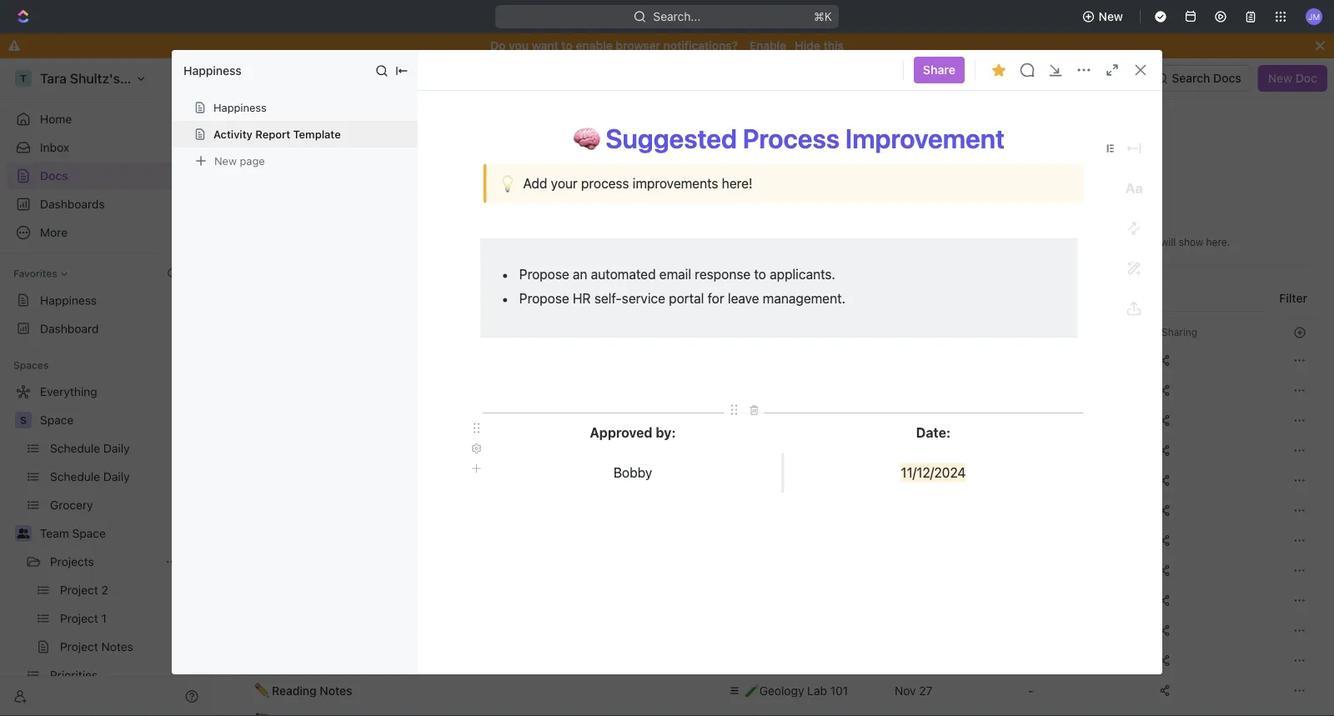Task type: vqa. For each thing, say whether or not it's contained in the screenshot.
topmost Schedule
yes



Task type: locate. For each thing, give the bounding box(es) containing it.
1 vertical spatial in
[[406, 223, 416, 237]]

finance down schedule daily
[[797, 474, 839, 487]]

happiness link up dashboard link
[[7, 287, 205, 314]]

private
[[403, 294, 441, 308]]

0 vertical spatial global
[[759, 414, 794, 427]]

enable
[[576, 39, 613, 53]]

0 horizontal spatial to
[[562, 39, 573, 53]]

0 vertical spatial nov
[[895, 474, 916, 487]]

you
[[509, 39, 529, 53], [1141, 236, 1158, 248]]

1 nov 27 from the top
[[895, 474, 933, 487]]

2 vertical spatial daily
[[798, 444, 824, 457]]

0 vertical spatial happiness link
[[612, 163, 935, 190]]

date left the 'viewed'
[[1028, 326, 1050, 338]]

schedule daily row
[[233, 435, 1314, 466]]

propose left hr
[[519, 290, 569, 306]]

space, , element
[[15, 412, 32, 429]]

1 vertical spatial you
[[1141, 236, 1158, 248]]

2 🌏 from the top
[[745, 474, 756, 487]]

recent
[[253, 139, 298, 155]]

table containing 🌏 global finance
[[233, 319, 1314, 716]]

inbox
[[40, 140, 69, 154]]

0 horizontal spatial new
[[214, 155, 237, 167]]

tree containing space
[[7, 379, 205, 716]]

7 row from the top
[[233, 525, 1314, 556]]

0 vertical spatial favorites
[[618, 139, 676, 155]]

docs right search
[[1213, 71, 1241, 85]]

report
[[255, 128, 290, 140]]

created
[[1088, 236, 1124, 248]]

1 vertical spatial nov
[[895, 684, 916, 697]]

0 vertical spatial finance
[[797, 414, 839, 427]]

in schedule daily
[[406, 170, 498, 183], [406, 223, 498, 237]]

dashboard link
[[7, 315, 205, 342]]

0 vertical spatial you
[[509, 39, 529, 53]]

1 horizontal spatial by
[[1127, 236, 1138, 248]]

8 row from the top
[[233, 555, 1314, 586]]

1 vertical spatial space
[[72, 527, 106, 540]]

automated
[[591, 266, 656, 282]]

happiness
[[183, 64, 242, 78], [213, 101, 267, 114], [642, 170, 698, 183], [40, 294, 97, 307]]

0 vertical spatial to
[[562, 39, 573, 53]]

jm button
[[1301, 3, 1327, 30]]

1 horizontal spatial to
[[754, 266, 766, 282]]

docs inside sidebar navigation
[[40, 169, 68, 183]]

new page
[[214, 155, 265, 167]]

11 row from the top
[[233, 645, 1314, 676]]

tree
[[7, 379, 205, 716]]

1 vertical spatial 🌏
[[745, 474, 756, 487]]

global up schedule daily row
[[759, 414, 794, 427]]

1 propose from the top
[[519, 266, 569, 282]]

daily inside row
[[798, 444, 824, 457]]

all
[[1046, 236, 1058, 248]]

applicants.
[[770, 266, 835, 282]]

0 horizontal spatial happiness link
[[7, 287, 205, 314]]

space right space, , element
[[40, 413, 74, 427]]

🌏 down schedule daily row
[[745, 474, 756, 487]]

home link
[[7, 106, 205, 133]]

space
[[40, 413, 74, 427], [72, 527, 106, 540]]

1 vertical spatial new
[[1268, 71, 1292, 85]]

favorites inside button
[[13, 268, 57, 279]]

to up 'leave' at the right of page
[[754, 266, 766, 282]]

table
[[233, 319, 1314, 716]]

updated
[[920, 326, 959, 338]]

1 🌏 global finance from the top
[[745, 414, 839, 427]]

nov right 101
[[895, 684, 916, 697]]

global
[[759, 414, 794, 427], [759, 474, 794, 487]]

1 vertical spatial propose
[[519, 290, 569, 306]]

to right want
[[562, 39, 573, 53]]

reading
[[272, 684, 317, 697]]

0 horizontal spatial date
[[895, 326, 917, 338]]

column header
[[233, 319, 251, 346]]

email
[[659, 266, 691, 282]]

0 horizontal spatial favorites
[[13, 268, 57, 279]]

schedule
[[419, 170, 469, 183], [419, 223, 469, 237], [745, 444, 795, 457]]

docs
[[243, 71, 270, 85], [1213, 71, 1241, 85], [40, 169, 68, 183], [1061, 236, 1085, 248]]

🌏 global finance up schedule daily
[[745, 414, 839, 427]]

0 vertical spatial propose
[[519, 266, 569, 282]]

0 vertical spatial in
[[406, 170, 416, 183]]

1 nov from the top
[[895, 474, 916, 487]]

management.
[[763, 290, 845, 306]]

happiness link
[[612, 163, 935, 190], [7, 287, 205, 314]]

1 vertical spatial favorites
[[13, 268, 57, 279]]

projects
[[50, 555, 94, 569]]

12 row from the top
[[233, 675, 1314, 706]]

new for new page
[[214, 155, 237, 167]]

nov 27 right 101
[[895, 684, 933, 697]]

notifications?
[[663, 39, 738, 53]]

add
[[523, 175, 547, 191]]

sidebar navigation
[[0, 58, 213, 716]]

reading notes button
[[253, 676, 708, 706]]

team space
[[40, 527, 106, 540]]

2 🌏 global finance from the top
[[745, 474, 839, 487]]

1 vertical spatial by
[[1127, 236, 1138, 248]]

1 vertical spatial finance
[[797, 474, 839, 487]]

1 vertical spatial 🌏 global finance
[[745, 474, 839, 487]]

workspace
[[456, 294, 518, 308]]

0 vertical spatial new
[[1099, 10, 1123, 23]]

your
[[551, 175, 578, 191]]

🧪
[[745, 684, 756, 697]]

you right 'do'
[[509, 39, 529, 53]]

favorites up dashboard
[[13, 268, 57, 279]]

favorites up add your process improvements here!
[[618, 139, 676, 155]]

finance
[[797, 414, 839, 427], [797, 474, 839, 487]]

2 nov 27 from the top
[[895, 684, 933, 697]]

space link
[[40, 407, 202, 434]]

user group image
[[17, 529, 30, 539]]

propose
[[519, 266, 569, 282], [519, 290, 569, 306]]

nov
[[895, 474, 916, 487], [895, 684, 916, 697]]

0 vertical spatial nov 27
[[895, 474, 933, 487]]

s
[[20, 414, 27, 426]]

1 vertical spatial nov 27
[[895, 684, 933, 697]]

0 vertical spatial 🌏
[[745, 414, 756, 427]]

happiness link down 🧠 suggested process improvement
[[612, 163, 935, 190]]

🌏 global finance down schedule daily
[[745, 474, 839, 487]]

by right created
[[1127, 236, 1138, 248]]

date
[[895, 326, 917, 338], [1028, 326, 1050, 338]]

process
[[743, 122, 840, 154]]

space up projects link
[[72, 527, 106, 540]]

0 vertical spatial 27
[[919, 474, 933, 487]]

new
[[1099, 10, 1123, 23], [1268, 71, 1292, 85], [214, 155, 237, 167]]

cell
[[233, 345, 251, 375], [718, 345, 885, 375], [885, 345, 1018, 375], [1018, 345, 1151, 375], [233, 375, 251, 405], [718, 375, 885, 405], [885, 375, 1018, 405], [1018, 375, 1151, 405], [233, 405, 251, 435], [1018, 405, 1151, 435], [233, 435, 251, 465], [885, 435, 1018, 465], [1018, 435, 1151, 465], [233, 465, 251, 495], [1018, 465, 1151, 495], [233, 495, 251, 525], [718, 495, 885, 525], [885, 495, 1018, 525], [1018, 495, 1151, 525], [233, 525, 251, 555], [718, 525, 885, 555], [885, 525, 1018, 555], [1018, 525, 1151, 555], [233, 555, 251, 585], [718, 555, 885, 585], [885, 555, 1018, 585], [1018, 555, 1151, 585], [233, 585, 251, 615], [718, 585, 885, 615], [885, 585, 1018, 615], [1018, 585, 1151, 615], [233, 615, 251, 645], [718, 615, 885, 645], [885, 615, 1018, 645], [1018, 615, 1151, 645], [233, 645, 251, 675], [718, 645, 885, 675], [885, 645, 1018, 675], [1018, 645, 1151, 675], [233, 675, 251, 705], [233, 705, 251, 716], [885, 705, 1018, 716], [1018, 705, 1151, 716]]

in schedule daily left add
[[406, 170, 498, 183]]

10 row from the top
[[233, 615, 1314, 646]]

service
[[622, 290, 665, 306]]

1 27 from the top
[[919, 474, 933, 487]]

by left me
[[1037, 139, 1052, 155]]

date updated button
[[885, 319, 969, 345]]

hr
[[573, 290, 591, 306]]

🌏
[[745, 414, 756, 427], [745, 474, 756, 487]]

global down schedule daily row
[[759, 474, 794, 487]]

2 27 from the top
[[919, 684, 933, 697]]

2 vertical spatial new
[[214, 155, 237, 167]]

1 horizontal spatial date
[[1028, 326, 1050, 338]]

nov 27 down date:
[[895, 474, 933, 487]]

do you want to enable browser notifications? enable hide this
[[490, 39, 844, 53]]

0 vertical spatial in schedule daily
[[406, 170, 498, 183]]

🌏 up schedule daily row
[[745, 414, 756, 427]]

1 vertical spatial 27
[[919, 684, 933, 697]]

1 row from the top
[[233, 319, 1314, 346]]

archived button
[[594, 285, 652, 319]]

in schedule daily down 💡
[[406, 223, 498, 237]]

-
[[1028, 684, 1033, 697]]

tab list
[[253, 285, 652, 319]]

nov 27 for 9th row from the bottom
[[895, 474, 933, 487]]

new doc button
[[1258, 65, 1327, 92]]

you left will at the top of the page
[[1141, 236, 1158, 248]]

finance up schedule daily
[[797, 414, 839, 427]]

2 nov from the top
[[895, 684, 916, 697]]

space inside 'link'
[[40, 413, 74, 427]]

2 date from the left
[[1028, 326, 1050, 338]]

in
[[406, 170, 416, 183], [406, 223, 416, 237]]

no created by me docs image
[[1105, 169, 1172, 236]]

row
[[233, 319, 1314, 346], [233, 344, 1314, 377], [233, 375, 1314, 406], [233, 405, 1314, 436], [233, 465, 1314, 496], [233, 495, 1314, 526], [233, 525, 1314, 556], [233, 555, 1314, 586], [233, 585, 1314, 616], [233, 615, 1314, 646], [233, 645, 1314, 676], [233, 675, 1314, 706], [233, 705, 1314, 716]]

1 horizontal spatial new
[[1099, 10, 1123, 23]]

1 date from the left
[[895, 326, 917, 338]]

approved by:
[[590, 425, 676, 440]]

2 horizontal spatial new
[[1268, 71, 1292, 85]]

geology
[[759, 684, 804, 697]]

new for new doc
[[1268, 71, 1292, 85]]

location
[[728, 326, 768, 338]]

1 vertical spatial global
[[759, 474, 794, 487]]

2 vertical spatial schedule
[[745, 444, 795, 457]]

0 vertical spatial 🌏 global finance
[[745, 414, 839, 427]]

do
[[490, 39, 506, 53]]

0 vertical spatial by
[[1037, 139, 1052, 155]]

propose up assigned
[[519, 266, 569, 282]]

docs right all
[[1061, 236, 1085, 248]]

0 vertical spatial space
[[40, 413, 74, 427]]

created
[[983, 139, 1034, 155]]

favorites
[[618, 139, 676, 155], [13, 268, 57, 279]]

docs link
[[7, 163, 205, 189]]

tab list containing private
[[253, 285, 652, 319]]

will
[[1161, 236, 1176, 248]]

🧪  geology lab 101
[[745, 684, 848, 697]]

1 vertical spatial in schedule daily
[[406, 223, 498, 237]]

viewed
[[1053, 326, 1086, 338]]

docs down inbox
[[40, 169, 68, 183]]

1 global from the top
[[759, 414, 794, 427]]

date for date updated
[[895, 326, 917, 338]]

new for new
[[1099, 10, 1123, 23]]

date left updated
[[895, 326, 917, 338]]

row containing reading notes
[[233, 675, 1314, 706]]

me
[[1056, 139, 1075, 155]]

9 row from the top
[[233, 585, 1314, 616]]

to
[[562, 39, 573, 53], [754, 266, 766, 282]]

assigned
[[533, 294, 584, 308]]

nov down yesterday at the right of the page
[[895, 474, 916, 487]]

1 vertical spatial to
[[754, 266, 766, 282]]



Task type: describe. For each thing, give the bounding box(es) containing it.
11/12/2024
[[901, 465, 966, 481]]

team
[[40, 527, 69, 540]]

search
[[1172, 71, 1210, 85]]

date viewed
[[1028, 326, 1086, 338]]

share
[[923, 63, 956, 77]]

improvements
[[633, 175, 718, 191]]

reading notes
[[272, 684, 352, 697]]

nov 27 for row containing reading notes
[[895, 684, 933, 697]]

activity
[[213, 128, 253, 140]]

dashboard
[[40, 322, 99, 336]]

1 horizontal spatial happiness link
[[612, 163, 935, 190]]

lab
[[807, 684, 827, 697]]

show
[[1179, 236, 1203, 248]]

1 in from the top
[[406, 170, 416, 183]]

favorites button
[[7, 263, 74, 283]]

add your process improvements here!
[[523, 175, 753, 191]]

new doc
[[1268, 71, 1317, 85]]

13 row from the top
[[233, 705, 1314, 716]]

activity report template
[[213, 128, 341, 140]]

archived
[[599, 294, 647, 308]]

docs inside button
[[1213, 71, 1241, 85]]

new button
[[1075, 3, 1133, 30]]

2 global from the top
[[759, 474, 794, 487]]

yesterday cell
[[885, 405, 1018, 435]]

yesterday
[[895, 414, 948, 427]]

27 for row containing reading notes
[[919, 684, 933, 697]]

created by me
[[983, 139, 1075, 155]]

home
[[40, 112, 72, 126]]

3 row from the top
[[233, 375, 1314, 406]]

date updated
[[895, 326, 959, 338]]

for
[[708, 290, 724, 306]]

self-
[[594, 290, 622, 306]]

approved
[[590, 425, 653, 440]]

101
[[830, 684, 848, 697]]

response
[[695, 266, 751, 282]]

all docs created by you will show here.
[[1046, 236, 1230, 248]]

docs up report on the top left of page
[[243, 71, 270, 85]]

27 for 9th row from the bottom
[[919, 474, 933, 487]]

0 vertical spatial schedule
[[419, 170, 469, 183]]

suggested
[[606, 122, 737, 154]]

row containing location
[[233, 319, 1314, 346]]

assigned button
[[529, 285, 588, 319]]

1 🌏 from the top
[[745, 414, 756, 427]]

dropdown menu image
[[1106, 141, 1121, 156]]

search docs
[[1172, 71, 1241, 85]]

2 propose from the top
[[519, 290, 569, 306]]

happiness inside sidebar navigation
[[40, 294, 97, 307]]

0 horizontal spatial you
[[509, 39, 529, 53]]

private button
[[399, 285, 445, 319]]

2 finance from the top
[[797, 474, 839, 487]]

nov for 9th row from the bottom
[[895, 474, 916, 487]]

to inside propose an automated email response to applicants. propose hr self-service portal for leave management.
[[754, 266, 766, 282]]

column header inside table
[[233, 319, 251, 346]]

spaces
[[13, 359, 49, 371]]

by:
[[656, 425, 676, 440]]

5 row from the top
[[233, 465, 1314, 496]]

workspace button
[[452, 285, 522, 319]]

6 row from the top
[[233, 495, 1314, 526]]

Search by name... text field
[[1049, 286, 1259, 311]]

1 in schedule daily from the top
[[406, 170, 498, 183]]

1 horizontal spatial favorites
[[618, 139, 676, 155]]

bobby
[[613, 465, 652, 481]]

0 horizontal spatial by
[[1037, 139, 1052, 155]]

inbox link
[[7, 134, 205, 161]]

schedule inside row
[[745, 444, 795, 457]]

browser
[[616, 39, 660, 53]]

2 in schedule daily from the top
[[406, 223, 498, 237]]

hide
[[795, 39, 820, 53]]

⌘k
[[814, 10, 832, 23]]

🧠 suggested process improvement
[[488, 122, 1079, 154]]

sharing
[[1161, 326, 1197, 338]]

team space link
[[40, 520, 202, 547]]

portal
[[669, 290, 704, 306]]

2 in from the top
[[406, 223, 416, 237]]

page
[[240, 155, 265, 167]]

schedule daily
[[745, 444, 824, 457]]

dashboards
[[40, 197, 105, 211]]

search...
[[653, 10, 701, 23]]

1 horizontal spatial you
[[1141, 236, 1158, 248]]

an
[[573, 266, 587, 282]]

enable
[[749, 39, 787, 53]]

4 row from the top
[[233, 405, 1314, 436]]

improvement
[[845, 122, 1005, 154]]

propose an automated email response to applicants. propose hr self-service portal for leave management.
[[519, 266, 845, 306]]

2 row from the top
[[233, 344, 1314, 377]]

doc
[[1296, 71, 1317, 85]]

1 vertical spatial schedule
[[419, 223, 469, 237]]

🧠
[[573, 122, 600, 154]]

here.
[[1206, 236, 1230, 248]]

dashboards link
[[7, 191, 205, 218]]

nov for row containing reading notes
[[895, 684, 916, 697]]

💡
[[498, 174, 513, 192]]

1 finance from the top
[[797, 414, 839, 427]]

date:
[[916, 425, 951, 440]]

date for date viewed
[[1028, 326, 1050, 338]]

jm
[[1308, 11, 1320, 21]]

process
[[581, 175, 629, 191]]

this
[[823, 39, 844, 53]]

0 vertical spatial daily
[[472, 170, 498, 183]]

search docs button
[[1148, 65, 1251, 92]]

projects link
[[50, 549, 158, 575]]

tree inside sidebar navigation
[[7, 379, 205, 716]]

notes
[[320, 684, 352, 697]]

1 vertical spatial daily
[[472, 223, 498, 237]]

here!
[[722, 175, 753, 191]]

leave
[[728, 290, 759, 306]]

1 vertical spatial happiness link
[[7, 287, 205, 314]]



